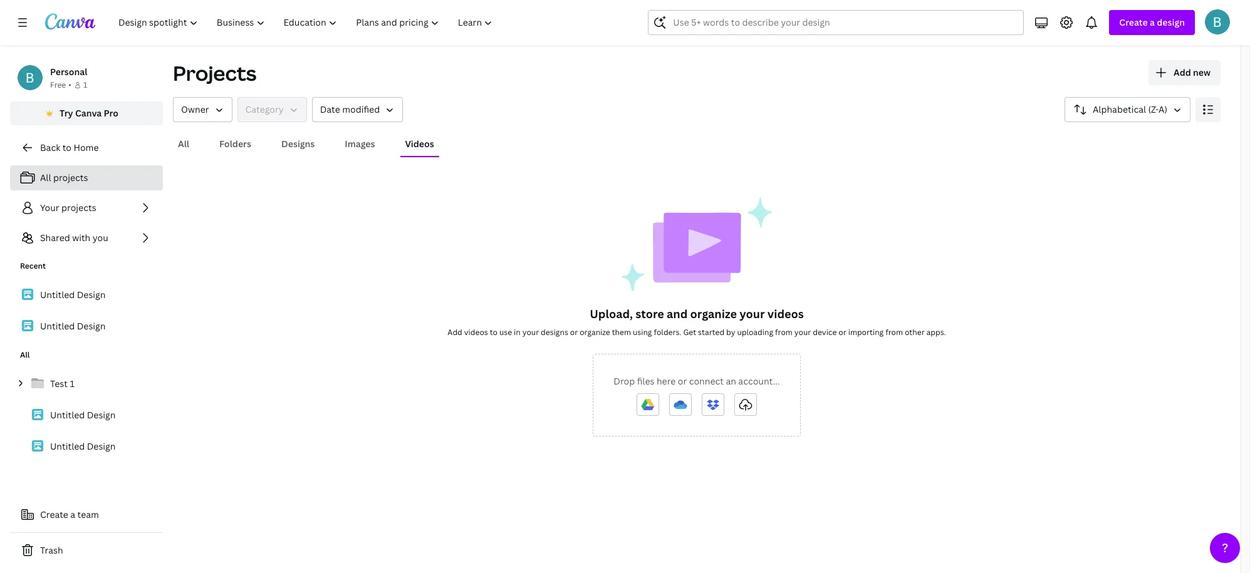 Task type: locate. For each thing, give the bounding box(es) containing it.
shared
[[40, 232, 70, 244]]

test 1
[[50, 378, 74, 390]]

from right uploading
[[775, 327, 793, 338]]

Owner button
[[173, 97, 232, 122]]

1 right •
[[83, 80, 87, 90]]

add left use
[[448, 327, 463, 338]]

1 horizontal spatial or
[[678, 375, 687, 387]]

all for all button
[[178, 138, 189, 150]]

organize down upload,
[[580, 327, 610, 338]]

add inside upload, store and organize your videos add videos to use in your designs or organize them using folders. get started by uploading from your device or importing from other apps.
[[448, 327, 463, 338]]

1 vertical spatial 1
[[70, 378, 74, 390]]

all
[[178, 138, 189, 150], [40, 172, 51, 184], [20, 350, 30, 360]]

designs
[[541, 327, 569, 338]]

designs button
[[276, 132, 320, 156]]

store
[[636, 307, 664, 322]]

1 untitled design link from the top
[[10, 282, 163, 308]]

organize up started
[[691, 307, 737, 322]]

1 list from the top
[[10, 165, 163, 251]]

all button
[[173, 132, 194, 156]]

0 horizontal spatial all
[[20, 350, 30, 360]]

1 vertical spatial organize
[[580, 327, 610, 338]]

untitled design link
[[10, 282, 163, 308], [10, 313, 163, 340], [10, 402, 163, 429], [10, 434, 163, 460]]

folders
[[219, 138, 251, 150]]

list
[[10, 165, 163, 251], [10, 282, 163, 340], [10, 371, 163, 460]]

with
[[72, 232, 90, 244]]

create for create a team
[[40, 509, 68, 521]]

2 vertical spatial list
[[10, 371, 163, 460]]

0 horizontal spatial your
[[523, 327, 539, 338]]

1 horizontal spatial add
[[1174, 66, 1192, 78]]

use
[[500, 327, 512, 338]]

None search field
[[648, 10, 1025, 35]]

0 vertical spatial create
[[1120, 16, 1148, 28]]

1 horizontal spatial videos
[[768, 307, 804, 322]]

your projects
[[40, 202, 96, 214]]

started
[[698, 327, 725, 338]]

videos left use
[[464, 327, 488, 338]]

or right here
[[678, 375, 687, 387]]

create inside button
[[40, 509, 68, 521]]

0 vertical spatial all
[[178, 138, 189, 150]]

1 horizontal spatial from
[[886, 327, 903, 338]]

1 horizontal spatial 1
[[83, 80, 87, 90]]

0 vertical spatial projects
[[53, 172, 88, 184]]

Category button
[[237, 97, 307, 122]]

a inside dropdown button
[[1150, 16, 1155, 28]]

1 vertical spatial to
[[490, 327, 498, 338]]

your up uploading
[[740, 307, 765, 322]]

design
[[77, 289, 106, 301], [77, 320, 106, 332], [87, 409, 116, 421], [87, 441, 116, 453]]

1 horizontal spatial organize
[[691, 307, 737, 322]]

projects for all projects
[[53, 172, 88, 184]]

1 horizontal spatial to
[[490, 327, 498, 338]]

all inside button
[[178, 138, 189, 150]]

0 horizontal spatial add
[[448, 327, 463, 338]]

to
[[62, 142, 71, 154], [490, 327, 498, 338]]

free
[[50, 80, 66, 90]]

2 horizontal spatial all
[[178, 138, 189, 150]]

drop files here or connect an account...
[[614, 375, 780, 387]]

to left use
[[490, 327, 498, 338]]

4 untitled design link from the top
[[10, 434, 163, 460]]

your
[[740, 307, 765, 322], [523, 327, 539, 338], [795, 327, 811, 338]]

add left the new
[[1174, 66, 1192, 78]]

personal
[[50, 66, 87, 78]]

from left other
[[886, 327, 903, 338]]

1 horizontal spatial a
[[1150, 16, 1155, 28]]

2 vertical spatial all
[[20, 350, 30, 360]]

your left "device"
[[795, 327, 811, 338]]

shared with you link
[[10, 226, 163, 251]]

1 vertical spatial videos
[[464, 327, 488, 338]]

in
[[514, 327, 521, 338]]

a left the design
[[1150, 16, 1155, 28]]

videos
[[768, 307, 804, 322], [464, 327, 488, 338]]

0 vertical spatial a
[[1150, 16, 1155, 28]]

a for team
[[70, 509, 75, 521]]

videos button
[[400, 132, 439, 156]]

top level navigation element
[[110, 10, 504, 35]]

create inside dropdown button
[[1120, 16, 1148, 28]]

1 vertical spatial projects
[[61, 202, 96, 214]]

0 horizontal spatial a
[[70, 509, 75, 521]]

drop
[[614, 375, 635, 387]]

create a design button
[[1110, 10, 1195, 35]]

0 horizontal spatial create
[[40, 509, 68, 521]]

list containing untitled design
[[10, 282, 163, 340]]

projects inside all projects link
[[53, 172, 88, 184]]

get
[[684, 327, 697, 338]]

add
[[1174, 66, 1192, 78], [448, 327, 463, 338]]

back
[[40, 142, 60, 154]]

1 horizontal spatial your
[[740, 307, 765, 322]]

1 horizontal spatial create
[[1120, 16, 1148, 28]]

your right 'in'
[[523, 327, 539, 338]]

projects right your
[[61, 202, 96, 214]]

0 horizontal spatial videos
[[464, 327, 488, 338]]

category
[[245, 103, 284, 115]]

Sort by button
[[1065, 97, 1191, 122]]

recent
[[20, 261, 46, 271]]

projects
[[53, 172, 88, 184], [61, 202, 96, 214]]

connect
[[689, 375, 724, 387]]

1 horizontal spatial all
[[40, 172, 51, 184]]

or right designs
[[570, 327, 578, 338]]

0 vertical spatial to
[[62, 142, 71, 154]]

or
[[570, 327, 578, 338], [839, 327, 847, 338], [678, 375, 687, 387]]

projects down back to home
[[53, 172, 88, 184]]

untitled design
[[40, 289, 106, 301], [40, 320, 106, 332], [50, 409, 116, 421], [50, 441, 116, 453]]

account...
[[739, 375, 780, 387]]

0 vertical spatial add
[[1174, 66, 1192, 78]]

or right "device"
[[839, 327, 847, 338]]

1 right test
[[70, 378, 74, 390]]

0 vertical spatial 1
[[83, 80, 87, 90]]

0 vertical spatial list
[[10, 165, 163, 251]]

create left team
[[40, 509, 68, 521]]

a left team
[[70, 509, 75, 521]]

brad klo image
[[1205, 9, 1231, 34]]

try canva pro
[[60, 107, 118, 119]]

to right back
[[62, 142, 71, 154]]

create a team
[[40, 509, 99, 521]]

untitled
[[40, 289, 75, 301], [40, 320, 75, 332], [50, 409, 85, 421], [50, 441, 85, 453]]

1 inside test 1 link
[[70, 378, 74, 390]]

1 vertical spatial a
[[70, 509, 75, 521]]

date modified
[[320, 103, 380, 115]]

0 horizontal spatial from
[[775, 327, 793, 338]]

0 horizontal spatial 1
[[70, 378, 74, 390]]

create left the design
[[1120, 16, 1148, 28]]

create for create a design
[[1120, 16, 1148, 28]]

shared with you
[[40, 232, 108, 244]]

a inside button
[[70, 509, 75, 521]]

from
[[775, 327, 793, 338], [886, 327, 903, 338]]

a
[[1150, 16, 1155, 28], [70, 509, 75, 521]]

all inside list
[[40, 172, 51, 184]]

1 vertical spatial add
[[448, 327, 463, 338]]

projects inside your projects link
[[61, 202, 96, 214]]

1 vertical spatial create
[[40, 509, 68, 521]]

projects
[[173, 60, 257, 87]]

2 list from the top
[[10, 282, 163, 340]]

videos up uploading
[[768, 307, 804, 322]]

create
[[1120, 16, 1148, 28], [40, 509, 68, 521]]

1
[[83, 80, 87, 90], [70, 378, 74, 390]]

folders button
[[214, 132, 256, 156]]

trash
[[40, 545, 63, 557]]

1 vertical spatial all
[[40, 172, 51, 184]]

add inside add new dropdown button
[[1174, 66, 1192, 78]]

try canva pro button
[[10, 102, 163, 125]]

1 vertical spatial list
[[10, 282, 163, 340]]

0 horizontal spatial organize
[[580, 327, 610, 338]]

organize
[[691, 307, 737, 322], [580, 327, 610, 338]]

3 list from the top
[[10, 371, 163, 460]]

apps.
[[927, 327, 946, 338]]

a)
[[1159, 103, 1168, 115]]



Task type: describe. For each thing, give the bounding box(es) containing it.
folders.
[[654, 327, 682, 338]]

images button
[[340, 132, 380, 156]]

test
[[50, 378, 68, 390]]

alphabetical (z-a)
[[1093, 103, 1168, 115]]

a for design
[[1150, 16, 1155, 28]]

them
[[612, 327, 631, 338]]

importing
[[849, 327, 884, 338]]

back to home
[[40, 142, 99, 154]]

your projects link
[[10, 196, 163, 221]]

list containing test 1
[[10, 371, 163, 460]]

date
[[320, 103, 340, 115]]

team
[[77, 509, 99, 521]]

trash link
[[10, 538, 163, 564]]

test 1 link
[[10, 371, 163, 397]]

Date modified button
[[312, 97, 403, 122]]

to inside upload, store and organize your videos add videos to use in your designs or organize them using folders. get started by uploading from your device or importing from other apps.
[[490, 327, 498, 338]]

device
[[813, 327, 837, 338]]

you
[[93, 232, 108, 244]]

try
[[60, 107, 73, 119]]

designs
[[282, 138, 315, 150]]

projects for your projects
[[61, 202, 96, 214]]

new
[[1194, 66, 1211, 78]]

an
[[726, 375, 737, 387]]

uploading
[[737, 327, 774, 338]]

free •
[[50, 80, 71, 90]]

here
[[657, 375, 676, 387]]

0 vertical spatial videos
[[768, 307, 804, 322]]

2 untitled design link from the top
[[10, 313, 163, 340]]

create a team button
[[10, 503, 163, 528]]

0 horizontal spatial or
[[570, 327, 578, 338]]

files
[[637, 375, 655, 387]]

pro
[[104, 107, 118, 119]]

add new
[[1174, 66, 1211, 78]]

2 horizontal spatial your
[[795, 327, 811, 338]]

other
[[905, 327, 925, 338]]

home
[[74, 142, 99, 154]]

your
[[40, 202, 59, 214]]

and
[[667, 307, 688, 322]]

3 untitled design link from the top
[[10, 402, 163, 429]]

0 horizontal spatial to
[[62, 142, 71, 154]]

images
[[345, 138, 375, 150]]

add new button
[[1149, 60, 1221, 85]]

(z-
[[1149, 103, 1159, 115]]

•
[[68, 80, 71, 90]]

alphabetical
[[1093, 103, 1147, 115]]

all projects link
[[10, 165, 163, 191]]

using
[[633, 327, 652, 338]]

list containing all projects
[[10, 165, 163, 251]]

create a design
[[1120, 16, 1185, 28]]

canva
[[75, 107, 102, 119]]

0 vertical spatial organize
[[691, 307, 737, 322]]

2 horizontal spatial or
[[839, 327, 847, 338]]

Search search field
[[673, 11, 999, 34]]

all projects
[[40, 172, 88, 184]]

by
[[727, 327, 736, 338]]

design
[[1157, 16, 1185, 28]]

all for all projects
[[40, 172, 51, 184]]

1 from from the left
[[775, 327, 793, 338]]

upload, store and organize your videos add videos to use in your designs or organize them using folders. get started by uploading from your device or importing from other apps.
[[448, 307, 946, 338]]

modified
[[342, 103, 380, 115]]

videos
[[405, 138, 434, 150]]

2 from from the left
[[886, 327, 903, 338]]

back to home link
[[10, 135, 163, 160]]

upload,
[[590, 307, 633, 322]]

owner
[[181, 103, 209, 115]]



Task type: vqa. For each thing, say whether or not it's contained in the screenshot.
'All' inside All button
yes



